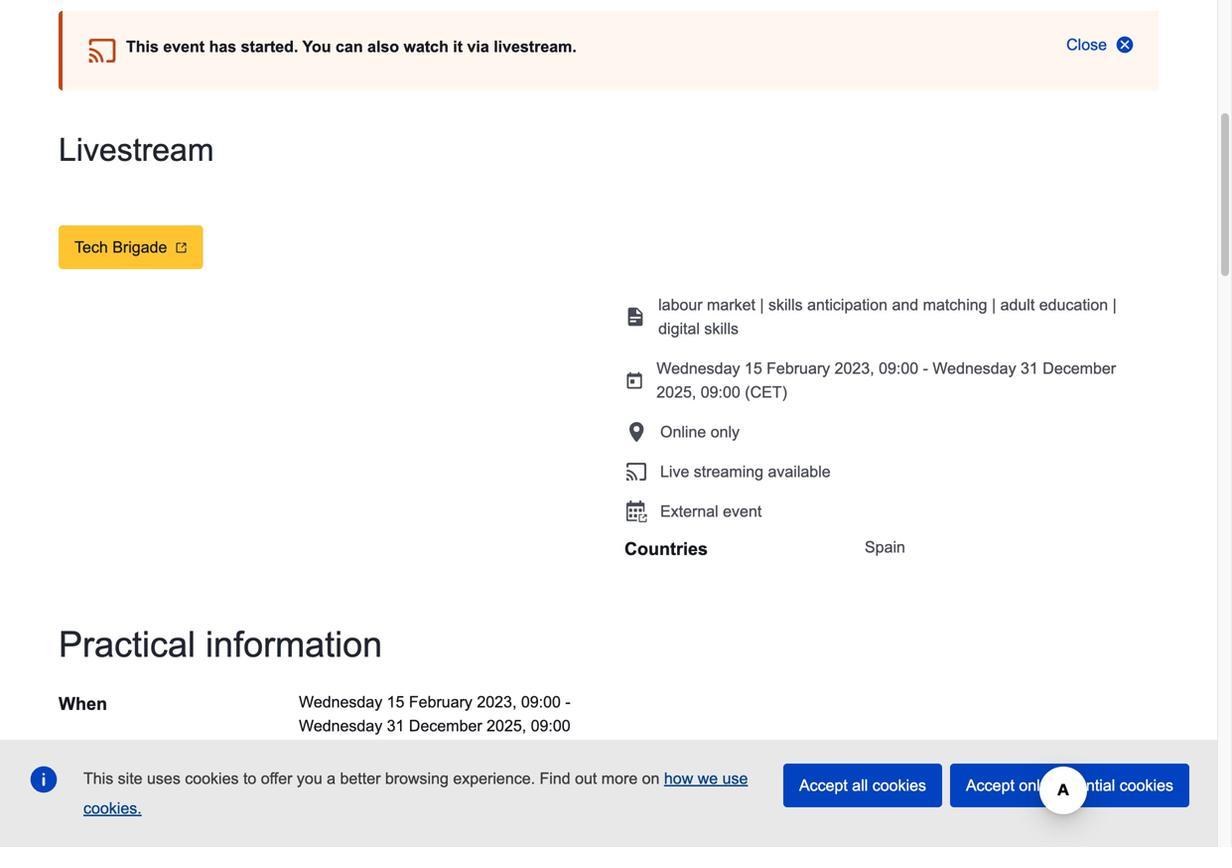 Task type: describe. For each thing, give the bounding box(es) containing it.
1 horizontal spatial wednesday 15 february 2023, 09:00 - wednesday 31 december 2025, 09:00 (cet)
[[657, 360, 1117, 401]]

0 horizontal spatial only
[[349, 781, 378, 799]]

1 | from the left
[[760, 296, 764, 314]]

essential
[[1053, 777, 1116, 795]]

external event
[[661, 503, 762, 520]]

1 horizontal spatial (cet)
[[745, 383, 788, 401]]

0 vertical spatial december
[[1043, 360, 1117, 377]]

external
[[661, 503, 719, 520]]

wednesday down "matching"
[[933, 360, 1017, 377]]

information
[[206, 625, 383, 665]]

1 vertical spatial 31
[[387, 717, 405, 735]]

watch
[[404, 38, 449, 56]]

brigade
[[112, 238, 167, 256]]

tech
[[74, 238, 108, 256]]

available
[[768, 463, 831, 481]]

site
[[118, 770, 143, 788]]

this for this site uses cookies to offer you a better browsing experience. find out more on
[[83, 770, 113, 788]]

1 vertical spatial online
[[299, 781, 345, 799]]

uses
[[147, 770, 181, 788]]

has
[[209, 38, 237, 56]]

streaming
[[694, 463, 764, 481]]

accept only essential cookies
[[966, 777, 1174, 795]]

offer
[[261, 770, 292, 788]]

and
[[892, 296, 919, 314]]

matching
[[923, 296, 988, 314]]

1 horizontal spatial february
[[767, 360, 831, 377]]

spain
[[865, 538, 906, 556]]

0 vertical spatial 2023,
[[835, 360, 875, 377]]

live streaming available
[[661, 463, 831, 481]]

1 horizontal spatial only
[[711, 423, 740, 441]]

m image for labour
[[625, 305, 647, 329]]

only inside accept only essential cookies "link"
[[1019, 777, 1049, 795]]

where
[[59, 781, 113, 802]]

1 horizontal spatial -
[[923, 360, 929, 377]]

practical information
[[59, 625, 383, 665]]

1 horizontal spatial 15
[[745, 360, 763, 377]]

when
[[59, 694, 107, 714]]

accept only essential cookies link
[[951, 764, 1190, 808]]

digital
[[659, 320, 700, 338]]

you
[[303, 38, 331, 56]]

can
[[336, 38, 363, 56]]

cookies.
[[83, 800, 142, 817]]

all
[[853, 777, 868, 795]]

alert containing close
[[59, 11, 1159, 90]]

education
[[1040, 296, 1109, 314]]

use
[[723, 770, 748, 788]]

how we use cookies.
[[83, 770, 748, 817]]



Task type: vqa. For each thing, say whether or not it's contained in the screenshot.
Transversal skills like critical thinking, teamwork, and learning skills are essential for work, education and daily life. Developing and recognising these skills play an important role in promoting sustainable economic growth, social inclusion, and competitiveness. The EU supports employers, workers and training institutions in advancing these skills.
no



Task type: locate. For each thing, give the bounding box(es) containing it.
december
[[1043, 360, 1117, 377], [409, 717, 482, 735]]

accept
[[800, 777, 848, 795], [966, 777, 1015, 795]]

wednesday 15 february 2023, 09:00 - wednesday 31 december 2025, 09:00 (cet) up browsing
[[299, 693, 571, 759]]

| left the adult
[[992, 296, 996, 314]]

via
[[467, 38, 489, 56]]

0 vertical spatial (cet)
[[745, 383, 788, 401]]

1 vertical spatial -
[[566, 693, 571, 711]]

3 | from the left
[[1113, 296, 1117, 314]]

-
[[923, 360, 929, 377], [566, 693, 571, 711]]

1 horizontal spatial skills
[[769, 296, 803, 314]]

this site uses cookies to offer you a better browsing experience. find out more on
[[83, 770, 664, 788]]

a
[[327, 770, 336, 788]]

how we use cookies. link
[[83, 770, 748, 817]]

event left has
[[163, 38, 205, 56]]

only right a
[[349, 781, 378, 799]]

0 horizontal spatial online only
[[299, 781, 378, 799]]

cookies for this
[[185, 770, 239, 788]]

wednesday
[[657, 360, 740, 377], [933, 360, 1017, 377], [299, 693, 383, 711], [299, 717, 383, 735]]

event down live streaming available
[[723, 503, 762, 520]]

wednesday 15 february 2023, 09:00 - wednesday 31 december 2025, 09:00 (cet) down labour market |  skills anticipation and matching |  adult education | digital skills
[[657, 360, 1117, 401]]

2023, down labour market |  skills anticipation and matching |  adult education | digital skills
[[835, 360, 875, 377]]

31 down the adult
[[1021, 360, 1039, 377]]

started.
[[241, 38, 298, 56]]

close button
[[1051, 23, 1151, 67]]

cookies inside "link"
[[1120, 777, 1174, 795]]

labour
[[659, 296, 703, 314]]

only
[[711, 423, 740, 441], [1019, 777, 1049, 795], [349, 781, 378, 799]]

1 vertical spatial 15
[[387, 693, 405, 711]]

accept left essential
[[966, 777, 1015, 795]]

0 vertical spatial wednesday 15 february 2023, 09:00 - wednesday 31 december 2025, 09:00 (cet)
[[657, 360, 1117, 401]]

tech brigade
[[74, 238, 167, 256]]

3 m image from the top
[[625, 420, 649, 444]]

m image
[[625, 500, 649, 523]]

online right offer
[[299, 781, 345, 799]]

1 horizontal spatial accept
[[966, 777, 1015, 795]]

0 horizontal spatial (cet)
[[299, 741, 341, 759]]

accept all cookies
[[800, 777, 927, 795]]

experience.
[[453, 770, 535, 788]]

wednesday down 'digital' at the top right of page
[[657, 360, 740, 377]]

accept for accept all cookies
[[800, 777, 848, 795]]

1 vertical spatial event
[[723, 503, 762, 520]]

- up find
[[566, 693, 571, 711]]

| right the market
[[760, 296, 764, 314]]

| right education
[[1113, 296, 1117, 314]]

15 up browsing
[[387, 693, 405, 711]]

0 vertical spatial 2025,
[[657, 383, 697, 401]]

only left essential
[[1019, 777, 1049, 795]]

2 horizontal spatial only
[[1019, 777, 1049, 795]]

2025, down 'digital' at the top right of page
[[657, 383, 697, 401]]

it
[[453, 38, 463, 56]]

labour market |  skills anticipation and matching |  adult education | digital skills
[[659, 296, 1117, 338]]

0 vertical spatial 31
[[1021, 360, 1039, 377]]

0 horizontal spatial -
[[566, 693, 571, 711]]

accept left all
[[800, 777, 848, 795]]

live
[[661, 463, 690, 481]]

adult
[[1001, 296, 1035, 314]]

1 vertical spatial this
[[83, 770, 113, 788]]

how
[[664, 770, 694, 788]]

0 horizontal spatial event
[[163, 38, 205, 56]]

0 horizontal spatial wednesday 15 february 2023, 09:00 - wednesday 31 december 2025, 09:00 (cet)
[[299, 693, 571, 759]]

market
[[707, 296, 756, 314]]

0 horizontal spatial accept
[[800, 777, 848, 795]]

anticipation
[[808, 296, 888, 314]]

tech brigade link
[[59, 225, 203, 269]]

1 horizontal spatial online only
[[661, 423, 740, 441]]

0 vertical spatial event
[[163, 38, 205, 56]]

(cet) up you
[[299, 741, 341, 759]]

0 vertical spatial -
[[923, 360, 929, 377]]

1 m image from the top
[[625, 305, 647, 329]]

livestream.
[[494, 38, 577, 56]]

only up streaming
[[711, 423, 740, 441]]

1 horizontal spatial online
[[661, 423, 706, 441]]

1 vertical spatial 2025,
[[487, 717, 527, 735]]

cookies for accept
[[1120, 777, 1174, 795]]

1 horizontal spatial 2023,
[[835, 360, 875, 377]]

cookies right all
[[873, 777, 927, 795]]

2 | from the left
[[992, 296, 996, 314]]

we
[[698, 770, 718, 788]]

0 vertical spatial 15
[[745, 360, 763, 377]]

online only
[[661, 423, 740, 441], [299, 781, 378, 799]]

1 horizontal spatial 31
[[1021, 360, 1039, 377]]

to
[[243, 770, 257, 788]]

december down education
[[1043, 360, 1117, 377]]

m image for live
[[625, 460, 649, 484]]

1 vertical spatial february
[[409, 693, 473, 711]]

2025,
[[657, 383, 697, 401], [487, 717, 527, 735]]

0 horizontal spatial cookies
[[185, 770, 239, 788]]

m image for online
[[625, 420, 649, 444]]

online
[[661, 423, 706, 441], [299, 781, 345, 799]]

m image
[[625, 305, 647, 329], [625, 369, 645, 392], [625, 420, 649, 444], [625, 460, 649, 484]]

wednesday down information
[[299, 693, 383, 711]]

2xs image
[[175, 242, 187, 254]]

wednesday 15 february 2023, 09:00 - wednesday 31 december 2025, 09:00 (cet)
[[657, 360, 1117, 401], [299, 693, 571, 759]]

1 vertical spatial wednesday 15 february 2023, 09:00 - wednesday 31 december 2025, 09:00 (cet)
[[299, 693, 571, 759]]

0 vertical spatial online
[[661, 423, 706, 441]]

s image
[[1115, 35, 1135, 55]]

1 horizontal spatial |
[[992, 296, 996, 314]]

1 accept from the left
[[800, 777, 848, 795]]

0 vertical spatial this
[[126, 38, 159, 56]]

february
[[767, 360, 831, 377], [409, 693, 473, 711]]

on
[[642, 770, 660, 788]]

09:00
[[879, 360, 919, 377], [701, 383, 741, 401], [521, 693, 561, 711], [531, 717, 571, 735]]

(cet)
[[745, 383, 788, 401], [299, 741, 341, 759]]

1 vertical spatial online only
[[299, 781, 378, 799]]

close
[[1067, 36, 1108, 54]]

(cet) up live streaming available
[[745, 383, 788, 401]]

31
[[1021, 360, 1039, 377], [387, 717, 405, 735]]

find
[[540, 770, 571, 788]]

1 vertical spatial (cet)
[[299, 741, 341, 759]]

0 horizontal spatial 15
[[387, 693, 405, 711]]

cookies right essential
[[1120, 777, 1174, 795]]

this left site
[[83, 770, 113, 788]]

this left has
[[126, 38, 159, 56]]

alert
[[59, 11, 1159, 90]]

event
[[163, 38, 205, 56], [723, 503, 762, 520]]

1 vertical spatial 2023,
[[477, 693, 517, 711]]

february down the anticipation
[[767, 360, 831, 377]]

0 horizontal spatial this
[[83, 770, 113, 788]]

this for this event has started. you can also watch it via livestream.
[[126, 38, 159, 56]]

15 down the market
[[745, 360, 763, 377]]

february up browsing
[[409, 693, 473, 711]]

2 horizontal spatial |
[[1113, 296, 1117, 314]]

1 vertical spatial december
[[409, 717, 482, 735]]

0 horizontal spatial 2023,
[[477, 693, 517, 711]]

0 horizontal spatial 2025,
[[487, 717, 527, 735]]

livestream
[[59, 132, 214, 168]]

1 horizontal spatial cookies
[[873, 777, 927, 795]]

2 m image from the top
[[625, 369, 645, 392]]

2025, up experience.
[[487, 717, 527, 735]]

0 horizontal spatial december
[[409, 717, 482, 735]]

event for external
[[723, 503, 762, 520]]

more
[[602, 770, 638, 788]]

skills down the market
[[705, 320, 739, 338]]

- down labour market |  skills anticipation and matching |  adult education | digital skills
[[923, 360, 929, 377]]

2023,
[[835, 360, 875, 377], [477, 693, 517, 711]]

accept all cookies link
[[784, 764, 943, 808]]

online up live
[[661, 423, 706, 441]]

1 horizontal spatial event
[[723, 503, 762, 520]]

4 m image from the top
[[625, 460, 649, 484]]

cookies left to
[[185, 770, 239, 788]]

0 horizontal spatial |
[[760, 296, 764, 314]]

0 vertical spatial online only
[[661, 423, 740, 441]]

countries
[[625, 539, 708, 559]]

2 horizontal spatial cookies
[[1120, 777, 1174, 795]]

you
[[297, 770, 323, 788]]

0 horizontal spatial february
[[409, 693, 473, 711]]

event for this
[[163, 38, 205, 56]]

event inside alert
[[163, 38, 205, 56]]

15
[[745, 360, 763, 377], [387, 693, 405, 711]]

1 horizontal spatial this
[[126, 38, 159, 56]]

online only up live
[[661, 423, 740, 441]]

out
[[575, 770, 597, 788]]

wednesday up a
[[299, 717, 383, 735]]

1 vertical spatial skills
[[705, 320, 739, 338]]

|
[[760, 296, 764, 314], [992, 296, 996, 314], [1113, 296, 1117, 314]]

online only right offer
[[299, 781, 378, 799]]

cookies
[[185, 770, 239, 788], [873, 777, 927, 795], [1120, 777, 1174, 795]]

this
[[126, 38, 159, 56], [83, 770, 113, 788]]

better
[[340, 770, 381, 788]]

this event has started. you can also watch it via livestream.
[[126, 38, 577, 56]]

31 up browsing
[[387, 717, 405, 735]]

2 accept from the left
[[966, 777, 1015, 795]]

accept inside "link"
[[966, 777, 1015, 795]]

0 vertical spatial february
[[767, 360, 831, 377]]

practical
[[59, 625, 196, 665]]

2023, up experience.
[[477, 693, 517, 711]]

skills
[[769, 296, 803, 314], [705, 320, 739, 338]]

december up browsing
[[409, 717, 482, 735]]

1 horizontal spatial december
[[1043, 360, 1117, 377]]

accept for accept only essential cookies
[[966, 777, 1015, 795]]

0 horizontal spatial online
[[299, 781, 345, 799]]

0 horizontal spatial skills
[[705, 320, 739, 338]]

skills right the market
[[769, 296, 803, 314]]

0 horizontal spatial 31
[[387, 717, 405, 735]]

browsing
[[385, 770, 449, 788]]

1 horizontal spatial 2025,
[[657, 383, 697, 401]]

0 vertical spatial skills
[[769, 296, 803, 314]]

also
[[368, 38, 399, 56]]



